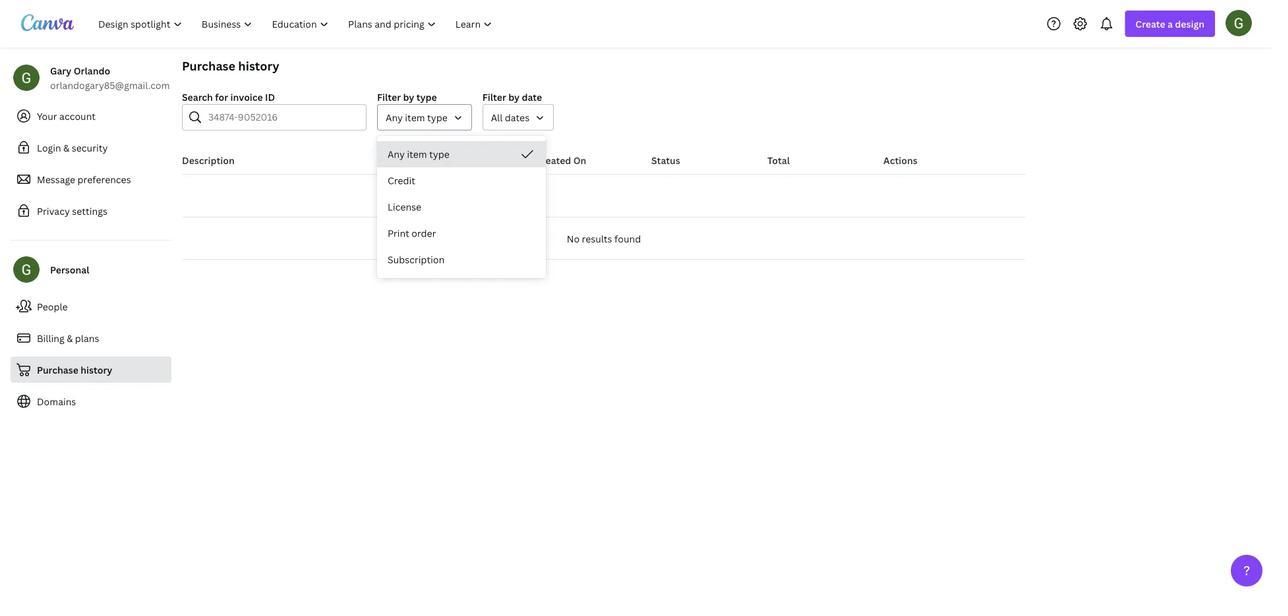 Task type: vqa. For each thing, say whether or not it's contained in the screenshot.
See
no



Task type: locate. For each thing, give the bounding box(es) containing it.
&
[[63, 141, 70, 154], [67, 332, 73, 345]]

1 horizontal spatial purchase history
[[182, 58, 279, 74]]

filter up all
[[483, 91, 506, 103]]

0 vertical spatial type
[[417, 91, 437, 103]]

people
[[37, 300, 68, 313]]

any inside option
[[388, 148, 405, 161]]

purchase
[[182, 58, 236, 74], [37, 364, 78, 376]]

& left plans
[[67, 332, 73, 345]]

& right the login
[[63, 141, 70, 154]]

filter
[[377, 91, 401, 103], [483, 91, 506, 103]]

results
[[582, 232, 612, 245]]

a
[[1168, 17, 1173, 30]]

license option
[[377, 194, 546, 220]]

0 vertical spatial purchase
[[182, 58, 236, 74]]

credit option
[[377, 168, 546, 194]]

order
[[412, 227, 436, 240]]

privacy settings
[[37, 205, 107, 217]]

settings
[[72, 205, 107, 217]]

0 horizontal spatial history
[[81, 364, 112, 376]]

item
[[405, 111, 425, 124], [407, 148, 427, 161]]

your account
[[37, 110, 96, 122]]

description
[[182, 154, 235, 167]]

0 vertical spatial any item type
[[386, 111, 448, 124]]

0 vertical spatial item
[[405, 111, 425, 124]]

Search for invoice ID text field
[[208, 105, 358, 130]]

search for invoice id
[[182, 91, 275, 103]]

by
[[403, 91, 414, 103], [509, 91, 520, 103]]

create a design button
[[1125, 11, 1216, 37]]

purchase up 'search'
[[182, 58, 236, 74]]

& for login
[[63, 141, 70, 154]]

all
[[491, 111, 503, 124]]

credit button
[[377, 168, 546, 194]]

& for billing
[[67, 332, 73, 345]]

1 vertical spatial type
[[427, 111, 448, 124]]

by up any item type button
[[403, 91, 414, 103]]

gary orlando image
[[1226, 10, 1252, 36]]

1 horizontal spatial purchase
[[182, 58, 236, 74]]

for
[[215, 91, 228, 103]]

billed to
[[419, 154, 458, 167]]

any down filter by type
[[386, 111, 403, 124]]

Any item type button
[[377, 104, 472, 131]]

0 horizontal spatial purchase
[[37, 364, 78, 376]]

1 horizontal spatial by
[[509, 91, 520, 103]]

purchase history up "search for invoice id"
[[182, 58, 279, 74]]

1 vertical spatial purchase
[[37, 364, 78, 376]]

filter by type
[[377, 91, 437, 103]]

1 horizontal spatial filter
[[483, 91, 506, 103]]

1 vertical spatial purchase history
[[37, 364, 112, 376]]

domains link
[[11, 388, 171, 415]]

privacy
[[37, 205, 70, 217]]

subscription button
[[377, 247, 546, 273]]

1 vertical spatial item
[[407, 148, 427, 161]]

purchase history down billing & plans
[[37, 364, 112, 376]]

2 vertical spatial type
[[429, 148, 450, 161]]

preferences
[[78, 173, 131, 186]]

any item type button
[[377, 141, 546, 168]]

0 vertical spatial &
[[63, 141, 70, 154]]

print order button
[[377, 220, 546, 247]]

filter up any item type button
[[377, 91, 401, 103]]

item up credit
[[407, 148, 427, 161]]

1 by from the left
[[403, 91, 414, 103]]

your
[[37, 110, 57, 122]]

date
[[522, 91, 542, 103]]

1 filter from the left
[[377, 91, 401, 103]]

filter by date
[[483, 91, 542, 103]]

design
[[1175, 17, 1205, 30]]

actions
[[884, 154, 918, 167]]

2 filter from the left
[[483, 91, 506, 103]]

item down filter by type
[[405, 111, 425, 124]]

any
[[386, 111, 403, 124], [388, 148, 405, 161]]

license button
[[377, 194, 546, 220]]

1 vertical spatial any
[[388, 148, 405, 161]]

security
[[72, 141, 108, 154]]

item inside option
[[407, 148, 427, 161]]

domains
[[37, 395, 76, 408]]

any item type down filter by type
[[386, 111, 448, 124]]

any item type inside the any item type button
[[388, 148, 450, 161]]

0 vertical spatial history
[[238, 58, 279, 74]]

0 horizontal spatial filter
[[377, 91, 401, 103]]

billing
[[37, 332, 64, 345]]

any item type
[[386, 111, 448, 124], [388, 148, 450, 161]]

list box
[[377, 141, 546, 273]]

0 horizontal spatial by
[[403, 91, 414, 103]]

any item type up credit
[[388, 148, 450, 161]]

1 vertical spatial any item type
[[388, 148, 450, 161]]

purchase history link
[[11, 357, 171, 383]]

history up domains link
[[81, 364, 112, 376]]

id
[[265, 91, 275, 103]]

created
[[536, 154, 571, 167]]

by left date
[[509, 91, 520, 103]]

history
[[238, 58, 279, 74], [81, 364, 112, 376]]

plans
[[75, 332, 99, 345]]

purchase history
[[182, 58, 279, 74], [37, 364, 112, 376]]

total
[[768, 154, 790, 167]]

credit
[[388, 174, 415, 187]]

purchase up domains
[[37, 364, 78, 376]]

type
[[417, 91, 437, 103], [427, 111, 448, 124], [429, 148, 450, 161]]

login
[[37, 141, 61, 154]]

history up id
[[238, 58, 279, 74]]

1 vertical spatial &
[[67, 332, 73, 345]]

print
[[388, 227, 409, 240]]

2 by from the left
[[509, 91, 520, 103]]

any up credit
[[388, 148, 405, 161]]



Task type: describe. For each thing, give the bounding box(es) containing it.
message
[[37, 173, 75, 186]]

message preferences link
[[11, 166, 171, 193]]

1 vertical spatial history
[[81, 364, 112, 376]]

filter for filter by type
[[377, 91, 401, 103]]

no
[[567, 232, 580, 245]]

0 vertical spatial any
[[386, 111, 403, 124]]

print order option
[[377, 220, 546, 247]]

top level navigation element
[[90, 11, 504, 37]]

orlando
[[74, 64, 110, 77]]

status
[[652, 154, 680, 167]]

gary orlando orlandogary85@gmail.com
[[50, 64, 170, 91]]

0 horizontal spatial purchase history
[[37, 364, 112, 376]]

message preferences
[[37, 173, 131, 186]]

search
[[182, 91, 213, 103]]

all dates
[[491, 111, 530, 124]]

type inside option
[[429, 148, 450, 161]]

by for type
[[403, 91, 414, 103]]

account
[[59, 110, 96, 122]]

any item type inside any item type button
[[386, 111, 448, 124]]

create
[[1136, 17, 1166, 30]]

people link
[[11, 293, 171, 320]]

1 horizontal spatial history
[[238, 58, 279, 74]]

0 vertical spatial purchase history
[[182, 58, 279, 74]]

personal
[[50, 263, 89, 276]]

your account link
[[11, 103, 171, 129]]

by for date
[[509, 91, 520, 103]]

created on
[[536, 154, 587, 167]]

privacy settings link
[[11, 198, 171, 224]]

invoice
[[231, 91, 263, 103]]

orlandogary85@gmail.com
[[50, 79, 170, 91]]

subscription
[[388, 254, 445, 266]]

gary
[[50, 64, 71, 77]]

billed
[[419, 154, 445, 167]]

dates
[[505, 111, 530, 124]]

login & security link
[[11, 135, 171, 161]]

no results found
[[567, 232, 641, 245]]

found
[[615, 232, 641, 245]]

any item type option
[[377, 141, 546, 168]]

billing & plans link
[[11, 325, 171, 352]]

on
[[574, 154, 587, 167]]

to
[[448, 154, 458, 167]]

All dates button
[[483, 104, 554, 131]]

license
[[388, 201, 422, 213]]

print order
[[388, 227, 436, 240]]

create a design
[[1136, 17, 1205, 30]]

subscription option
[[377, 247, 546, 273]]

list box containing any item type
[[377, 141, 546, 273]]

filter for filter by date
[[483, 91, 506, 103]]

billing & plans
[[37, 332, 99, 345]]

login & security
[[37, 141, 108, 154]]



